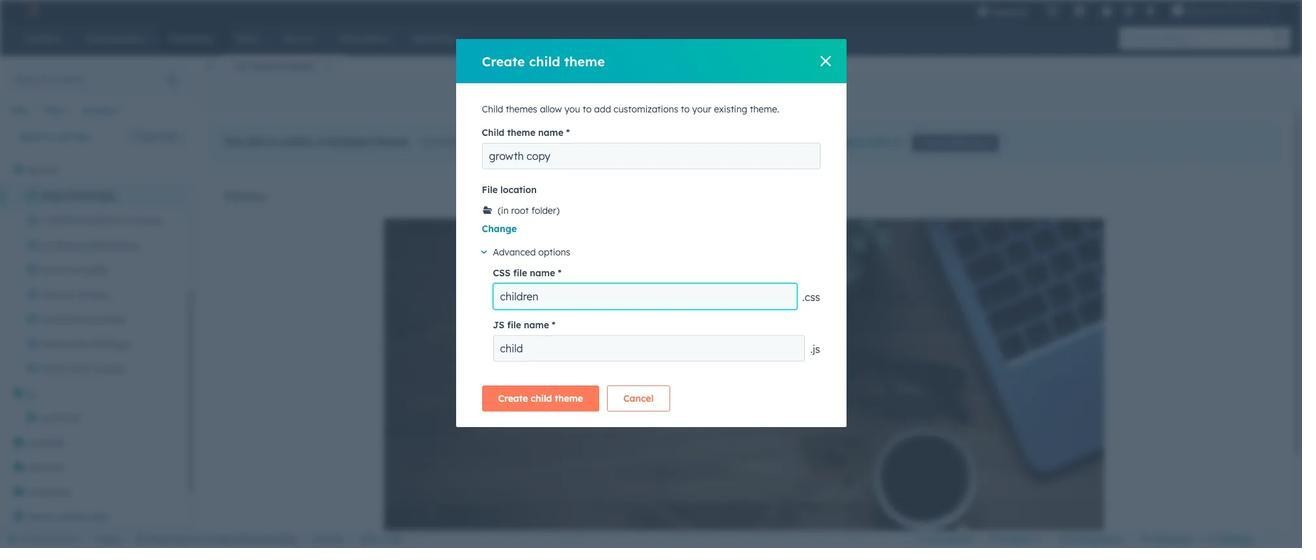 Task type: describe. For each thing, give the bounding box(es) containing it.
errors
[[33, 535, 55, 545]]

create child theme for topmost create child theme button
[[921, 138, 991, 148]]

within
[[280, 135, 312, 148]]

projects link
[[980, 532, 1051, 549]]

your
[[693, 104, 712, 115]]

link opens in a new window image inside 'learn more' link
[[894, 137, 903, 150]]

js file name
[[493, 319, 549, 331]]

image
[[95, 535, 119, 545]]

no
[[20, 535, 31, 545]]

child themes allow you to add customizations to your existing theme.
[[482, 104, 780, 115]]

close image
[[821, 56, 831, 66]]

advanced options
[[493, 246, 571, 258]]

css file name
[[493, 267, 555, 279]]

Search assets search field
[[8, 66, 188, 92]]

1523
[[386, 535, 403, 545]]

learn more
[[839, 137, 891, 148]]

this file is within a hubspot theme
[[223, 135, 408, 148]]

root
[[512, 205, 529, 216]]

upgrade image
[[978, 6, 990, 18]]

blog-banner.jpg link
[[223, 56, 344, 78]]

testimonial- for one.jpg
[[42, 314, 93, 326]]

file for file
[[10, 105, 27, 117]]

@hubspot/growth/images/blog-
[[136, 535, 258, 545]]

growth
[[29, 164, 59, 176]]

learn more link
[[839, 137, 905, 150]]

blog-banner.jpg navigation
[[223, 56, 344, 78]]

add
[[594, 104, 611, 115]]

back to all files button
[[10, 132, 90, 143]]

1 horizontal spatial a
[[776, 137, 782, 148]]

1 horizontal spatial preview
[[225, 190, 266, 203]]

child for child themes allow you to add customizations to your existing theme.
[[482, 104, 504, 115]]

is
[[268, 135, 276, 148]]

reference
[[1153, 535, 1192, 545]]

0 horizontal spatial a
[[316, 135, 323, 148]]

you
[[565, 104, 581, 115]]

preview.json
[[58, 512, 110, 523]]

this for this theme and its contents can't be edited in the design manager. you can create a child theme.
[[421, 137, 438, 148]]

changelog
[[1071, 535, 1114, 545]]

can
[[728, 137, 744, 148]]

marketplaces button
[[1067, 0, 1094, 21]]

change button
[[482, 221, 517, 237]]

notifications image
[[1146, 6, 1157, 18]]

view button
[[43, 102, 74, 120]]

can't
[[542, 137, 563, 148]]

search image
[[1276, 34, 1285, 43]]

changelog link
[[1051, 532, 1133, 549]]

0 horizontal spatial blog-banner.jpg
[[42, 190, 114, 202]]

two.jpg for testimonial-
[[93, 363, 124, 375]]

you
[[710, 137, 726, 148]]

tara schultz image
[[1173, 5, 1185, 16]]

modules
[[29, 438, 65, 449]]

edited
[[579, 137, 606, 148]]

(in root folder)
[[498, 205, 560, 216]]

system.js
[[42, 413, 81, 425]]

2 horizontal spatial to
[[681, 104, 690, 115]]

advanced options button
[[481, 244, 821, 260]]

get started link
[[907, 532, 980, 549]]

themes
[[506, 104, 538, 115]]

started
[[943, 535, 972, 545]]

2 vertical spatial create
[[498, 393, 528, 405]]

in
[[609, 137, 616, 148]]

2
[[1262, 5, 1266, 16]]

file for css
[[514, 267, 528, 279]]

customizations
[[614, 104, 679, 115]]

menu containing apoptosis studios 2
[[969, 0, 1287, 21]]

cancel button
[[607, 386, 670, 412]]

file button
[[10, 102, 36, 120]]

service- for one.jpg
[[42, 264, 76, 276]]

caret image
[[481, 251, 487, 254]]

settings button
[[1201, 532, 1253, 549]]

notifications button
[[1140, 0, 1163, 21]]

back to all files
[[20, 132, 90, 143]]

file location element
[[482, 201, 821, 237]]

upgrade
[[993, 7, 1029, 17]]

actions button
[[82, 102, 125, 120]]

studios
[[1230, 5, 1259, 16]]

conference-banner.jpg
[[42, 240, 138, 251]]

2500
[[360, 535, 378, 545]]

sections
[[29, 462, 64, 474]]

learn
[[839, 137, 865, 148]]

×
[[381, 535, 384, 545]]

the
[[619, 137, 633, 148]]

child for child theme name
[[482, 127, 505, 139]]

back
[[20, 132, 43, 143]]

testimonial- for three.jpg
[[42, 339, 93, 350]]

service- for two.jpg
[[42, 289, 76, 301]]

banner.jpg inside navigation
[[273, 61, 314, 71]]

0 vertical spatial create
[[482, 53, 525, 69]]

name for .js
[[524, 319, 549, 331]]

settings
[[1221, 535, 1253, 545]]

(in
[[498, 205, 509, 216]]

three.jpg
[[93, 339, 131, 350]]

create child theme dialog
[[456, 39, 847, 427]]

child text field for .css
[[493, 284, 798, 310]]

file for js
[[508, 319, 522, 331]]



Task type: locate. For each thing, give the bounding box(es) containing it.
conference- for banner.jpg
[[42, 240, 93, 251]]

testimonial- down testimonial-three.jpg
[[42, 363, 93, 375]]

create child theme
[[482, 53, 605, 69], [921, 138, 991, 148], [498, 393, 583, 405]]

css
[[493, 267, 511, 279]]

service- down service-one.jpg at the left
[[42, 289, 76, 301]]

testimonial- down the service-two.jpg
[[42, 314, 93, 326]]

0 horizontal spatial theme.
[[750, 104, 780, 115]]

to right you
[[583, 104, 592, 115]]

hubspot
[[326, 135, 372, 148]]

change
[[482, 223, 517, 235]]

help button
[[1097, 0, 1119, 21]]

0 vertical spatial create child theme button
[[913, 135, 999, 152]]

allow
[[540, 104, 562, 115]]

child text field
[[493, 284, 798, 310], [493, 336, 806, 362]]

1 vertical spatial blog-banner.jpg
[[42, 190, 114, 202]]

apoptosis studios 2 button
[[1165, 0, 1286, 21]]

2 vertical spatial name
[[524, 319, 549, 331]]

service- up the service-two.jpg
[[42, 264, 76, 276]]

editor-preview.json
[[29, 512, 110, 523]]

2500 × 1523
[[360, 535, 403, 545]]

1 vertical spatial testimonial-
[[42, 339, 93, 350]]

0 vertical spatial file
[[10, 105, 27, 117]]

hubspot image
[[23, 3, 39, 18]]

blog-banner.jpg
[[253, 61, 314, 71], [42, 190, 114, 202]]

one.jpg
[[76, 264, 107, 276], [93, 314, 125, 326]]

1 horizontal spatial theme.
[[807, 137, 836, 148]]

1 horizontal spatial to
[[583, 104, 592, 115]]

file for this
[[248, 135, 265, 148]]

child text field down advanced options dropdown button
[[493, 284, 798, 310]]

file left location
[[482, 184, 498, 196]]

1 child text field from the top
[[493, 284, 798, 310]]

settings image
[[1124, 6, 1135, 17]]

crop.jpg
[[127, 215, 161, 227]]

0 vertical spatial one.jpg
[[76, 264, 107, 276]]

Search HubSpot search field
[[1120, 27, 1279, 49]]

templates
[[29, 487, 72, 499]]

conference- for banner-
[[42, 215, 93, 227]]

one.jpg for service-
[[76, 264, 107, 276]]

to
[[583, 104, 592, 115], [681, 104, 690, 115], [46, 132, 55, 143]]

1 vertical spatial file
[[514, 267, 528, 279]]

0 vertical spatial blog-
[[253, 61, 273, 71]]

to left your
[[681, 104, 690, 115]]

create
[[746, 137, 774, 148]]

js
[[29, 388, 35, 400]]

testimonial- for two.jpg
[[42, 363, 93, 375]]

1 vertical spatial theme.
[[807, 137, 836, 148]]

js
[[493, 319, 505, 331]]

1 vertical spatial preview
[[225, 190, 266, 203]]

menu
[[969, 0, 1287, 21]]

no errors found
[[20, 535, 78, 545]]

1 vertical spatial conference-
[[42, 240, 93, 251]]

get started
[[927, 535, 972, 545]]

1 vertical spatial service-
[[42, 289, 76, 301]]

1 vertical spatial child text field
[[493, 336, 806, 362]]

0 vertical spatial file
[[248, 135, 265, 148]]

1 service- from the top
[[42, 264, 76, 276]]

2 child from the top
[[482, 127, 505, 139]]

calling icon image
[[1047, 5, 1059, 17]]

1 horizontal spatial this
[[421, 137, 438, 148]]

name right js
[[524, 319, 549, 331]]

2 vertical spatial file
[[508, 319, 522, 331]]

0 vertical spatial blog-banner.jpg
[[253, 61, 314, 71]]

0 vertical spatial name
[[538, 127, 564, 139]]

0 horizontal spatial to
[[46, 132, 55, 143]]

folder)
[[532, 205, 560, 216]]

0 vertical spatial preview
[[136, 132, 165, 142]]

@hubspot/growth/images/blog-banner.jpg
[[136, 535, 297, 545]]

2 child text field from the top
[[493, 336, 806, 362]]

1 horizontal spatial blog-banner.jpg
[[253, 61, 314, 71]]

a
[[316, 135, 323, 148], [776, 137, 782, 148]]

1 conference- from the top
[[42, 215, 93, 227]]

settings link
[[1121, 4, 1138, 17]]

blog-
[[253, 61, 273, 71], [42, 190, 66, 202]]

name
[[538, 127, 564, 139], [530, 267, 555, 279], [524, 319, 549, 331]]

1 horizontal spatial blog-
[[253, 61, 273, 71]]

link opens in a new window image
[[894, 138, 903, 148]]

2 service- from the top
[[42, 289, 76, 301]]

testimonial-three.jpg
[[42, 339, 131, 350]]

file right js
[[508, 319, 522, 331]]

this left the and
[[421, 137, 438, 148]]

advanced
[[493, 246, 536, 258]]

0 vertical spatial child
[[482, 104, 504, 115]]

1 horizontal spatial create child theme button
[[913, 135, 999, 152]]

0 horizontal spatial this
[[223, 135, 245, 148]]

this
[[223, 135, 245, 148], [421, 137, 438, 148]]

theme. up create
[[750, 104, 780, 115]]

.js
[[811, 343, 821, 356]]

actions
[[82, 105, 116, 117]]

theme. inside create child theme dialog
[[750, 104, 780, 115]]

service-two.jpg
[[42, 289, 107, 301]]

250.4kb
[[313, 535, 344, 545]]

0 vertical spatial testimonial-
[[42, 314, 93, 326]]

1 vertical spatial two.jpg
[[93, 363, 124, 375]]

service-one.jpg
[[42, 264, 107, 276]]

file
[[10, 105, 27, 117], [482, 184, 498, 196]]

1 vertical spatial child
[[482, 127, 505, 139]]

1 vertical spatial create child theme
[[921, 138, 991, 148]]

file up the back
[[10, 105, 27, 117]]

1 vertical spatial name
[[530, 267, 555, 279]]

this left is
[[223, 135, 245, 148]]

file inside create child theme dialog
[[482, 184, 498, 196]]

blog-banner.jpg inside navigation
[[253, 61, 314, 71]]

file right css
[[514, 267, 528, 279]]

view
[[43, 105, 65, 117]]

more
[[868, 137, 891, 148]]

get
[[927, 535, 940, 545]]

conference-banner-crop.jpg
[[42, 215, 161, 227]]

and
[[470, 137, 487, 148]]

help image
[[1102, 6, 1114, 18]]

child
[[482, 104, 504, 115], [482, 127, 505, 139]]

contents
[[502, 137, 540, 148]]

theme.
[[750, 104, 780, 115], [807, 137, 836, 148]]

conference- up conference-banner.jpg
[[42, 215, 93, 227]]

testimonial- up testimonial-two.jpg
[[42, 339, 93, 350]]

one.jpg up three.jpg
[[93, 314, 125, 326]]

0 horizontal spatial create child theme button
[[482, 386, 600, 412]]

a right create
[[776, 137, 782, 148]]

child text field for .js
[[493, 336, 806, 362]]

3 testimonial- from the top
[[42, 363, 93, 375]]

marketplaces image
[[1075, 6, 1086, 18]]

menu item
[[1038, 0, 1041, 21]]

0 vertical spatial child text field
[[493, 284, 798, 310]]

1 horizontal spatial file
[[482, 184, 498, 196]]

preview
[[136, 132, 165, 142], [225, 190, 266, 203]]

name down advanced options
[[530, 267, 555, 279]]

conference- up service-one.jpg at the left
[[42, 240, 93, 251]]

apoptosis studios 2
[[1187, 5, 1266, 16]]

all
[[58, 132, 69, 143]]

file inside popup button
[[10, 105, 27, 117]]

testimonial-one.jpg
[[42, 314, 125, 326]]

preview link
[[128, 129, 185, 146]]

0 vertical spatial create child theme
[[482, 53, 605, 69]]

theme
[[565, 53, 605, 69], [507, 127, 536, 139], [375, 135, 408, 148], [441, 137, 468, 148], [967, 138, 991, 148], [555, 393, 583, 405]]

2 vertical spatial create child theme
[[498, 393, 583, 405]]

0 vertical spatial theme.
[[750, 104, 780, 115]]

name for .css
[[530, 267, 555, 279]]

service-
[[42, 264, 76, 276], [42, 289, 76, 301]]

create child theme button
[[913, 135, 999, 152], [482, 386, 600, 412]]

1 vertical spatial file
[[482, 184, 498, 196]]

2 vertical spatial testimonial-
[[42, 363, 93, 375]]

Child theme name text field
[[482, 143, 821, 169]]

hubspot link
[[16, 3, 49, 18]]

file left is
[[248, 135, 265, 148]]

0 vertical spatial service-
[[42, 264, 76, 276]]

0 vertical spatial conference-
[[42, 215, 93, 227]]

1 vertical spatial blog-
[[42, 190, 66, 202]]

banner.jpg
[[273, 61, 314, 71], [66, 190, 114, 202], [93, 240, 138, 251], [258, 535, 297, 545]]

create child theme for create child theme button to the left
[[498, 393, 583, 405]]

reference button
[[1133, 532, 1193, 549]]

this for this file is within a hubspot theme
[[223, 135, 245, 148]]

2 testimonial- from the top
[[42, 339, 93, 350]]

search button
[[1269, 27, 1291, 49]]

blog- inside navigation
[[253, 61, 273, 71]]

2 conference- from the top
[[42, 240, 93, 251]]

child
[[529, 53, 561, 69], [784, 137, 804, 148], [948, 138, 965, 148], [531, 393, 552, 405]]

two.jpg for service-
[[76, 289, 107, 301]]

one.jpg for testimonial-
[[93, 314, 125, 326]]

file location
[[482, 184, 537, 196]]

to left 'all' on the left
[[46, 132, 55, 143]]

0 horizontal spatial file
[[10, 105, 27, 117]]

link opens in a new window image
[[894, 137, 903, 150], [1034, 533, 1041, 549], [1116, 533, 1123, 549], [1034, 537, 1041, 545], [1116, 537, 1123, 545]]

two.jpg up the testimonial-one.jpg
[[76, 289, 107, 301]]

create
[[482, 53, 525, 69], [921, 138, 946, 148], [498, 393, 528, 405]]

apoptosis
[[1187, 5, 1227, 16]]

0 vertical spatial two.jpg
[[76, 289, 107, 301]]

a right within
[[316, 135, 323, 148]]

its
[[490, 137, 500, 148]]

child text field up cancel button
[[493, 336, 806, 362]]

1 vertical spatial one.jpg
[[93, 314, 125, 326]]

conference-
[[42, 215, 93, 227], [42, 240, 93, 251]]

testimonial-two.jpg
[[42, 363, 124, 375]]

1 testimonial- from the top
[[42, 314, 93, 326]]

two.jpg down three.jpg
[[93, 363, 124, 375]]

0 horizontal spatial preview
[[136, 132, 165, 142]]

files
[[72, 132, 90, 143]]

one.jpg down conference-banner.jpg
[[76, 264, 107, 276]]

theme. left "learn"
[[807, 137, 836, 148]]

1 vertical spatial create
[[921, 138, 946, 148]]

this theme and its contents can't be edited in the design manager. you can create a child theme.
[[421, 137, 839, 148]]

file for file location
[[482, 184, 498, 196]]

existing
[[714, 104, 748, 115]]

be
[[566, 137, 576, 148]]

found
[[57, 535, 78, 545]]

name left be
[[538, 127, 564, 139]]

editor-
[[29, 512, 58, 523]]

cancel
[[624, 393, 654, 405]]

0 horizontal spatial blog-
[[42, 190, 66, 202]]

design
[[635, 137, 665, 148]]

banner-
[[93, 215, 127, 227]]

1 child from the top
[[482, 104, 504, 115]]

1 vertical spatial create child theme button
[[482, 386, 600, 412]]



Task type: vqa. For each thing, say whether or not it's contained in the screenshot.
has
no



